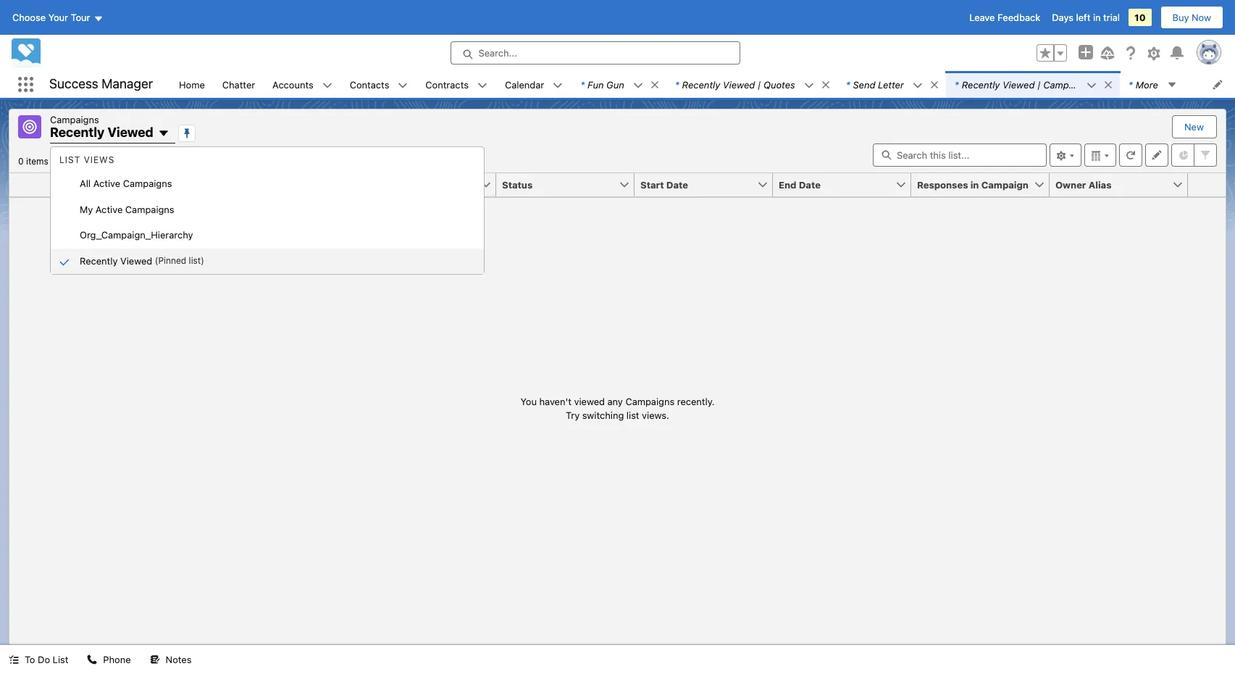 Task type: vqa. For each thing, say whether or not it's contained in the screenshot.
1st date from the left
yes



Task type: describe. For each thing, give the bounding box(es) containing it.
0
[[18, 155, 24, 166]]

send
[[853, 79, 876, 90]]

leave feedback
[[970, 12, 1041, 23]]

* for * recently viewed | quotes
[[675, 79, 680, 90]]

text default image inside to do list "button"
[[9, 655, 19, 665]]

status element
[[496, 173, 644, 197]]

viewed down the feedback
[[1003, 79, 1035, 90]]

date for end date
[[799, 179, 821, 190]]

search... button
[[450, 41, 740, 65]]

list inside "button"
[[53, 654, 68, 665]]

•
[[51, 155, 55, 166]]

views.
[[642, 409, 670, 421]]

recently viewed|campaigns|list view element
[[9, 109, 1227, 645]]

owner
[[1056, 179, 1087, 190]]

text default image inside notes button
[[150, 655, 160, 665]]

responses in campaign button
[[912, 173, 1034, 196]]

views
[[84, 154, 115, 165]]

days
[[1052, 12, 1074, 23]]

text default image inside calendar list item
[[553, 80, 563, 90]]

new button
[[1173, 116, 1216, 138]]

your
[[48, 12, 68, 23]]

more
[[1136, 79, 1159, 90]]

items
[[26, 155, 48, 166]]

end date
[[779, 179, 821, 190]]

manager
[[102, 76, 153, 91]]

do
[[38, 654, 50, 665]]

all active campaigns
[[80, 178, 172, 189]]

campaigns image
[[18, 115, 41, 138]]

search...
[[479, 47, 517, 59]]

start date element
[[635, 173, 782, 197]]

status
[[502, 179, 533, 190]]

* recently viewed | quotes
[[675, 79, 796, 90]]

item number image
[[9, 173, 53, 196]]

seconds
[[119, 155, 154, 166]]

chatter
[[222, 79, 255, 90]]

viewed left the quotes in the right top of the page
[[723, 79, 755, 90]]

recently viewed
[[50, 125, 154, 140]]

2 list item from the left
[[667, 71, 838, 98]]

ago
[[156, 155, 172, 166]]

success
[[49, 76, 98, 91]]

buy
[[1173, 12, 1190, 23]]

contracts
[[426, 79, 469, 90]]

* send letter
[[846, 79, 904, 90]]

active for my
[[96, 203, 123, 215]]

buy now
[[1173, 12, 1212, 23]]

notes button
[[141, 645, 200, 674]]

list)
[[189, 255, 204, 266]]

new
[[1185, 121, 1205, 133]]

leave
[[970, 12, 995, 23]]

org_campaign_hierarchy link
[[51, 222, 484, 248]]

calendar list item
[[496, 71, 572, 98]]

a
[[95, 155, 100, 166]]

accounts link
[[264, 71, 322, 98]]

text default image inside accounts list item
[[322, 80, 332, 90]]

viewed
[[574, 395, 605, 407]]

haven't
[[540, 395, 572, 407]]

owner alias element
[[1050, 173, 1197, 197]]

calendar link
[[496, 71, 553, 98]]

10
[[1135, 12, 1146, 23]]

viewed inside campaigns | list views list box
[[120, 255, 152, 266]]

list
[[627, 409, 640, 421]]

responses
[[918, 179, 969, 190]]

you haven't viewed any campaigns recently. try switching list views.
[[521, 395, 715, 421]]

now
[[1192, 12, 1212, 23]]

any
[[608, 395, 623, 407]]

* more
[[1129, 79, 1159, 90]]

text default image inside contacts list item
[[398, 80, 408, 90]]

recently.
[[677, 395, 715, 407]]

status button
[[496, 173, 619, 196]]

fun
[[588, 79, 604, 90]]

start date button
[[635, 173, 757, 196]]

campaigns down campaign name element
[[125, 203, 174, 215]]

recently viewed status
[[18, 155, 57, 166]]

you
[[521, 395, 537, 407]]

owner alias button
[[1050, 173, 1173, 196]]

gun
[[607, 79, 625, 90]]

0 items • updated a few seconds ago
[[18, 155, 172, 166]]

campaigns | list views list box
[[51, 149, 484, 274]]

list inside list box
[[59, 154, 81, 165]]

start date
[[641, 179, 689, 190]]

my
[[80, 203, 93, 215]]

phone
[[103, 654, 131, 665]]

choose your tour button
[[12, 6, 104, 29]]

campaign inside button
[[82, 179, 129, 190]]

1 list item from the left
[[572, 71, 667, 98]]

Search Recently Viewed list view. search field
[[873, 143, 1047, 166]]

phone button
[[79, 645, 140, 674]]

tour
[[71, 12, 90, 23]]

leave feedback link
[[970, 12, 1041, 23]]

| for campaigns
[[1038, 79, 1041, 90]]

to do list button
[[0, 645, 77, 674]]



Task type: locate. For each thing, give the bounding box(es) containing it.
contacts link
[[341, 71, 398, 98]]

* right gun
[[675, 79, 680, 90]]

date right end
[[799, 179, 821, 190]]

recently viewed (pinned list)
[[80, 255, 204, 266]]

my active campaigns
[[80, 203, 174, 215]]

active for all
[[93, 178, 120, 189]]

campaigns down the success
[[50, 114, 99, 125]]

accounts
[[273, 79, 314, 90]]

0 horizontal spatial date
[[667, 179, 689, 190]]

date inside start date button
[[667, 179, 689, 190]]

text default image
[[650, 80, 660, 90], [930, 80, 940, 90], [1167, 80, 1178, 90], [322, 80, 332, 90], [478, 80, 488, 90], [553, 80, 563, 90], [804, 80, 814, 90], [913, 80, 923, 90], [9, 655, 19, 665], [87, 655, 97, 665]]

group
[[1037, 44, 1068, 62]]

all
[[80, 178, 91, 189]]

* right letter
[[955, 79, 959, 90]]

list right do
[[53, 654, 68, 665]]

letter
[[878, 79, 904, 90]]

contracts link
[[417, 71, 478, 98]]

| for quotes
[[758, 79, 761, 90]]

date inside end date button
[[799, 179, 821, 190]]

calendar
[[505, 79, 544, 90]]

1 | from the left
[[758, 79, 761, 90]]

list views
[[59, 154, 115, 165]]

1 horizontal spatial |
[[1038, 79, 1041, 90]]

status containing you haven't viewed any campaigns recently.
[[521, 394, 715, 423]]

2 campaign from the left
[[982, 179, 1029, 190]]

4 * from the left
[[955, 79, 959, 90]]

2 * from the left
[[675, 79, 680, 90]]

2 date from the left
[[799, 179, 821, 190]]

active right my
[[96, 203, 123, 215]]

1 vertical spatial list
[[53, 654, 68, 665]]

action image
[[1189, 173, 1226, 196]]

updated
[[57, 155, 93, 166]]

cell inside recently viewed|campaigns|list view element
[[53, 173, 76, 197]]

name
[[131, 179, 159, 190]]

success manager
[[49, 76, 153, 91]]

0 horizontal spatial |
[[758, 79, 761, 90]]

campaign down few
[[82, 179, 129, 190]]

campaigns up views.
[[626, 395, 675, 407]]

in right responses
[[971, 179, 979, 190]]

1 * from the left
[[581, 79, 585, 90]]

* left send
[[846, 79, 851, 90]]

few
[[102, 155, 117, 166]]

active
[[93, 178, 120, 189], [96, 203, 123, 215]]

(pinned
[[155, 255, 186, 266]]

in
[[1094, 12, 1101, 23], [971, 179, 979, 190]]

list
[[59, 154, 81, 165], [53, 654, 68, 665]]

start
[[641, 179, 664, 190]]

viewed down the org_campaign_hierarchy
[[120, 255, 152, 266]]

viewed
[[723, 79, 755, 90], [1003, 79, 1035, 90], [108, 125, 154, 140], [120, 255, 152, 266]]

campaigns down the "days"
[[1044, 79, 1093, 90]]

* for * recently viewed | campaigns
[[955, 79, 959, 90]]

owner alias
[[1056, 179, 1112, 190]]

recently inside campaigns | list views list box
[[80, 255, 118, 266]]

buy now button
[[1161, 6, 1224, 29]]

home
[[179, 79, 205, 90]]

active right all
[[93, 178, 120, 189]]

text default image inside the contracts list item
[[478, 80, 488, 90]]

alias
[[1089, 179, 1112, 190]]

1 horizontal spatial campaign
[[982, 179, 1029, 190]]

campaigns down seconds
[[123, 178, 172, 189]]

chatter link
[[214, 71, 264, 98]]

|
[[758, 79, 761, 90], [1038, 79, 1041, 90]]

days left in trial
[[1052, 12, 1121, 23]]

to
[[25, 654, 35, 665]]

| down the feedback
[[1038, 79, 1041, 90]]

0 vertical spatial in
[[1094, 12, 1101, 23]]

* left more
[[1129, 79, 1133, 90]]

recently
[[682, 79, 721, 90], [962, 79, 1000, 90], [50, 125, 105, 140], [80, 255, 118, 266]]

in inside button
[[971, 179, 979, 190]]

responses in campaign element
[[912, 173, 1059, 197]]

1 vertical spatial active
[[96, 203, 123, 215]]

list containing home
[[170, 71, 1236, 98]]

0 horizontal spatial in
[[971, 179, 979, 190]]

date
[[667, 179, 689, 190], [799, 179, 821, 190]]

end
[[779, 179, 797, 190]]

* for * more
[[1129, 79, 1133, 90]]

item number element
[[9, 173, 53, 197]]

contracts list item
[[417, 71, 496, 98]]

3 * from the left
[[846, 79, 851, 90]]

0 horizontal spatial campaign
[[82, 179, 129, 190]]

status
[[521, 394, 715, 423]]

choose
[[12, 12, 46, 23]]

viewed up seconds
[[108, 125, 154, 140]]

notes
[[166, 654, 192, 665]]

date right start
[[667, 179, 689, 190]]

* recently viewed | campaigns
[[955, 79, 1093, 90]]

switching
[[583, 409, 624, 421]]

feedback
[[998, 12, 1041, 23]]

date for start date
[[667, 179, 689, 190]]

choose your tour
[[12, 12, 90, 23]]

responses in campaign
[[918, 179, 1029, 190]]

4 list item from the left
[[946, 71, 1120, 98]]

home link
[[170, 71, 214, 98]]

contacts list item
[[341, 71, 417, 98]]

text default image
[[821, 80, 831, 90], [1104, 80, 1114, 90], [398, 80, 408, 90], [633, 80, 643, 90], [1087, 80, 1097, 90], [150, 655, 160, 665]]

end date button
[[773, 173, 896, 196]]

org_campaign_hierarchy
[[80, 229, 193, 241]]

campaign inside button
[[982, 179, 1029, 190]]

list
[[170, 71, 1236, 98]]

*
[[581, 79, 585, 90], [675, 79, 680, 90], [846, 79, 851, 90], [955, 79, 959, 90], [1129, 79, 1133, 90]]

None search field
[[873, 143, 1047, 166]]

type element
[[358, 173, 505, 197]]

| left the quotes in the right top of the page
[[758, 79, 761, 90]]

cell
[[53, 173, 76, 197]]

all active campaigns link
[[51, 171, 484, 197]]

0 vertical spatial active
[[93, 178, 120, 189]]

5 * from the left
[[1129, 79, 1133, 90]]

trial
[[1104, 12, 1121, 23]]

accounts list item
[[264, 71, 341, 98]]

1 campaign from the left
[[82, 179, 129, 190]]

in right left
[[1094, 12, 1101, 23]]

* left fun
[[581, 79, 585, 90]]

* fun gun
[[581, 79, 625, 90]]

campaign name element
[[76, 173, 220, 197]]

0 vertical spatial list
[[59, 154, 81, 165]]

list item
[[572, 71, 667, 98], [667, 71, 838, 98], [838, 71, 946, 98], [946, 71, 1120, 98]]

2 | from the left
[[1038, 79, 1041, 90]]

end date element
[[773, 173, 920, 197]]

campaigns inside the you haven't viewed any campaigns recently. try switching list views.
[[626, 395, 675, 407]]

campaign name button
[[76, 173, 204, 196]]

1 horizontal spatial date
[[799, 179, 821, 190]]

1 date from the left
[[667, 179, 689, 190]]

text default image inside phone button
[[87, 655, 97, 665]]

3 list item from the left
[[838, 71, 946, 98]]

1 horizontal spatial in
[[1094, 12, 1101, 23]]

contacts
[[350, 79, 389, 90]]

status inside recently viewed|campaigns|list view element
[[521, 394, 715, 423]]

my active campaigns link
[[51, 197, 484, 222]]

* for * send letter
[[846, 79, 851, 90]]

campaign name
[[82, 179, 159, 190]]

list right •
[[59, 154, 81, 165]]

try
[[566, 409, 580, 421]]

quotes
[[764, 79, 796, 90]]

left
[[1077, 12, 1091, 23]]

* for * fun gun
[[581, 79, 585, 90]]

campaigns
[[1044, 79, 1093, 90], [50, 114, 99, 125], [123, 178, 172, 189], [125, 203, 174, 215], [626, 395, 675, 407]]

action element
[[1189, 173, 1226, 197]]

campaign down search recently viewed list view. search field
[[982, 179, 1029, 190]]

1 vertical spatial in
[[971, 179, 979, 190]]



